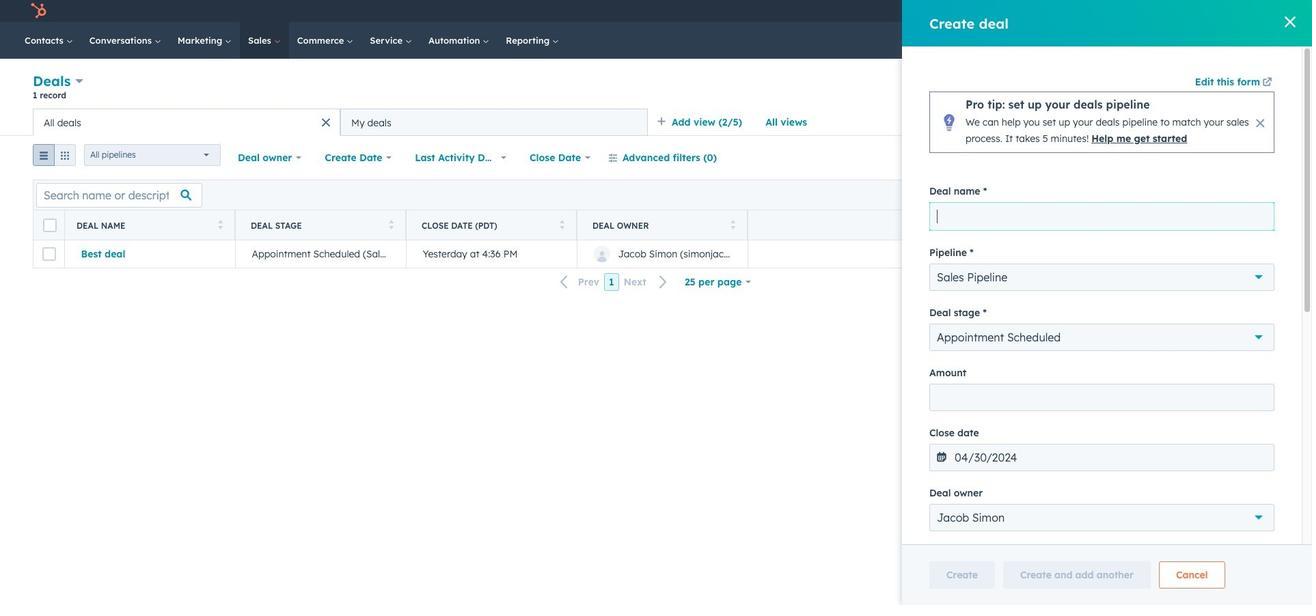 Task type: describe. For each thing, give the bounding box(es) containing it.
press to sort. image for 3rd press to sort. element from left
[[559, 220, 564, 229]]

jacob simon image
[[1214, 5, 1227, 17]]

4 press to sort. element from the left
[[730, 220, 735, 231]]

press to sort. image for 4th press to sort. element
[[730, 220, 735, 229]]

2 press to sort. element from the left
[[389, 220, 394, 231]]

5 press to sort. element from the left
[[1262, 220, 1267, 231]]

1 press to sort. element from the left
[[218, 220, 223, 231]]

press to sort. image
[[1262, 220, 1267, 229]]



Task type: locate. For each thing, give the bounding box(es) containing it.
press to sort. image for 4th press to sort. element from right
[[389, 220, 394, 229]]

press to sort. image
[[218, 220, 223, 229], [389, 220, 394, 229], [559, 220, 564, 229], [730, 220, 735, 229]]

4 press to sort. image from the left
[[730, 220, 735, 229]]

press to sort. element
[[218, 220, 223, 231], [389, 220, 394, 231], [559, 220, 564, 231], [730, 220, 735, 231], [1262, 220, 1267, 231]]

menu
[[1011, 0, 1296, 22]]

3 press to sort. image from the left
[[559, 220, 564, 229]]

marketplaces image
[[1111, 6, 1123, 18]]

pagination navigation
[[552, 273, 676, 291]]

group
[[33, 144, 76, 172]]

Search HubSpot search field
[[1120, 29, 1264, 52]]

2 press to sort. image from the left
[[389, 220, 394, 229]]

banner
[[33, 71, 1279, 109]]

3 press to sort. element from the left
[[559, 220, 564, 231]]

press to sort. image for 5th press to sort. element from the right
[[218, 220, 223, 229]]

1 press to sort. image from the left
[[218, 220, 223, 229]]

Search name or description search field
[[36, 183, 202, 207]]



Task type: vqa. For each thing, say whether or not it's contained in the screenshot.
2nd The "Press To Sort." element from right
yes



